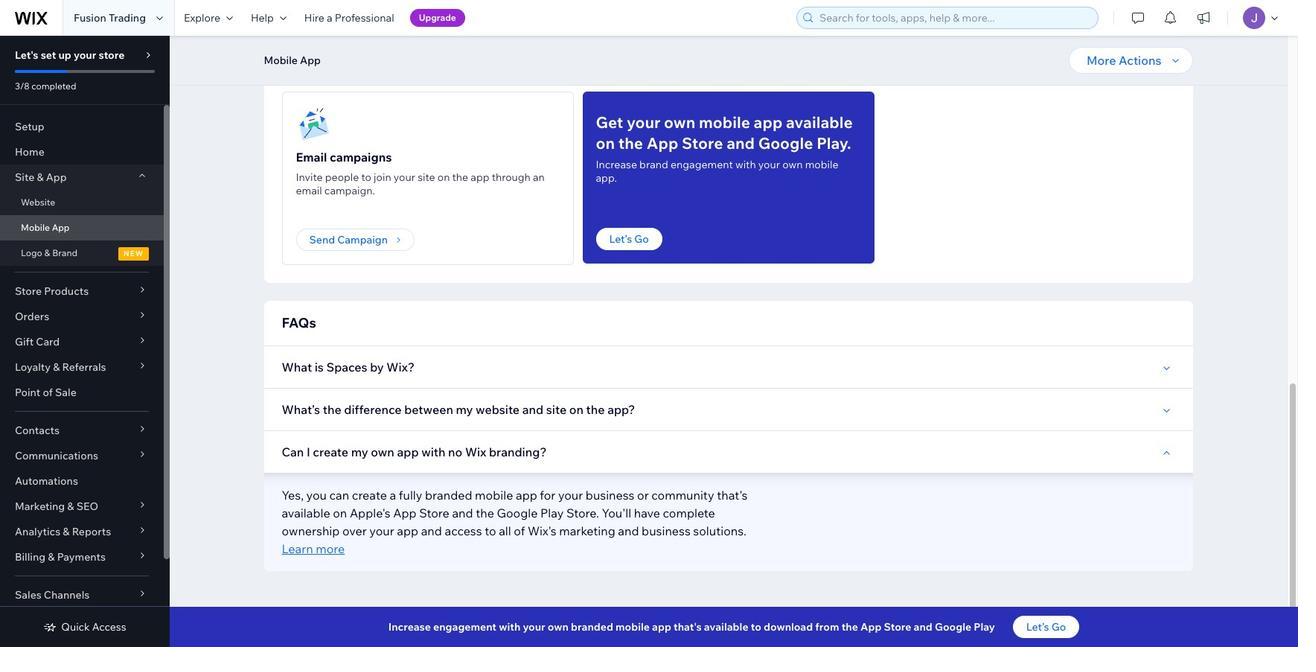 Task type: describe. For each thing, give the bounding box(es) containing it.
the left app?
[[586, 402, 605, 417]]

invite
[[296, 171, 323, 184]]

mobile app for mobile app link
[[21, 222, 70, 233]]

mobile inside yes, you can create a fully branded mobile app for your business or community that's available on apple's app store and the google play store. you'll have complete ownership over your app and access to all of wix's marketing and business solutions. learn more
[[475, 488, 513, 503]]

what
[[282, 360, 312, 375]]

brand
[[640, 158, 669, 171]]

site for and
[[546, 402, 567, 417]]

more actions
[[1087, 53, 1162, 68]]

of inside yes, you can create a fully branded mobile app for your business or community that's available on apple's app store and the google play store. you'll have complete ownership over your app and access to all of wix's marketing and business solutions. learn more
[[514, 523, 525, 538]]

you
[[307, 488, 327, 503]]

can i create my own app with no wix branding?
[[282, 445, 547, 459]]

more actions button
[[1069, 47, 1193, 74]]

& for marketing
[[67, 500, 74, 513]]

app inside yes, you can create a fully branded mobile app for your business or community that's available on apple's app store and the google play store. you'll have complete ownership over your app and access to all of wix's marketing and business solutions. learn more
[[393, 506, 417, 521]]

an
[[533, 171, 545, 184]]

Search for tools, apps, help & more... field
[[815, 7, 1094, 28]]

1 horizontal spatial branded
[[571, 620, 613, 634]]

loyalty
[[15, 360, 51, 374]]

2 horizontal spatial google
[[935, 620, 972, 634]]

reports
[[72, 525, 111, 538]]

upgrade button
[[410, 9, 465, 27]]

more
[[1087, 53, 1117, 68]]

communications
[[15, 449, 98, 462]]

channels
[[44, 588, 90, 602]]

mobile for mobile app button
[[264, 54, 298, 67]]

enable search button
[[296, 46, 407, 69]]

let's set up your store
[[15, 48, 125, 62]]

solutions.
[[694, 523, 747, 538]]

help
[[251, 11, 274, 25]]

fully
[[399, 488, 423, 503]]

let's
[[15, 48, 38, 62]]

let's go for let's go button to the top
[[610, 232, 649, 246]]

site
[[15, 171, 34, 184]]

go for let's go button to the top
[[635, 232, 649, 246]]

to inside the email campaigns invite people to join your site on the app through an email campaign.
[[362, 171, 372, 184]]

between
[[404, 402, 453, 417]]

engagement inside get your own mobile app available on the app store and google play. increase brand engagement with your own mobile app.
[[671, 158, 733, 171]]

on left app?
[[569, 402, 584, 417]]

billing
[[15, 550, 46, 564]]

sales channels
[[15, 588, 90, 602]]

2 horizontal spatial to
[[751, 620, 762, 634]]

complete
[[663, 506, 715, 521]]

send
[[309, 233, 335, 246]]

hire a professional
[[304, 11, 394, 25]]

1 vertical spatial my
[[351, 445, 368, 459]]

campaign.
[[325, 184, 375, 197]]

help button
[[242, 0, 296, 36]]

download
[[764, 620, 813, 634]]

hire
[[304, 11, 325, 25]]

on inside yes, you can create a fully branded mobile app for your business or community that's available on apple's app store and the google play store. you'll have complete ownership over your app and access to all of wix's marketing and business solutions. learn more
[[333, 506, 347, 521]]

play.
[[817, 133, 852, 153]]

email campaigns invite people to join your site on the app through an email campaign.
[[296, 150, 545, 197]]

explore
[[184, 11, 220, 25]]

& for loyalty
[[53, 360, 60, 374]]

get
[[596, 112, 623, 132]]

sidebar element
[[0, 36, 170, 647]]

quick
[[61, 620, 90, 634]]

let's go for right let's go button
[[1027, 620, 1066, 634]]

let's for right let's go button
[[1027, 620, 1050, 634]]

store.
[[567, 506, 599, 521]]

0 horizontal spatial that's
[[674, 620, 702, 634]]

marketing
[[559, 523, 616, 538]]

mobile for mobile app link
[[21, 222, 50, 233]]

website link
[[0, 190, 164, 215]]

loyalty & referrals button
[[0, 354, 164, 380]]

communications button
[[0, 443, 164, 468]]

fusion
[[74, 11, 106, 25]]

on inside get your own mobile app available on the app store and google play. increase brand engagement with your own mobile app.
[[596, 133, 615, 153]]

store inside yes, you can create a fully branded mobile app for your business or community that's available on apple's app store and the google play store. you'll have complete ownership over your app and access to all of wix's marketing and business solutions. learn more
[[419, 506, 450, 521]]

i
[[307, 445, 310, 459]]

hire a professional link
[[296, 0, 403, 36]]

get your own mobile app available on the app store and google play. increase brand engagement with your own mobile app.
[[596, 112, 853, 185]]

store products
[[15, 284, 89, 298]]

branding?
[[489, 445, 547, 459]]

1 horizontal spatial play
[[974, 620, 995, 634]]

what is spaces by wix?
[[282, 360, 415, 375]]

actions
[[1119, 53, 1162, 68]]

no
[[448, 445, 463, 459]]

up
[[58, 48, 71, 62]]

email campaigns heading
[[296, 148, 392, 166]]

for
[[540, 488, 556, 503]]

payments
[[57, 550, 106, 564]]

3/8 completed
[[15, 80, 76, 92]]

campaigns
[[330, 150, 392, 165]]

contacts
[[15, 424, 60, 437]]

analytics & reports button
[[0, 519, 164, 544]]

a inside hire a professional link
[[327, 11, 333, 25]]

increase engagement with your own branded mobile app that's available to download from the app store and google play
[[389, 620, 995, 634]]

fusion trading
[[74, 11, 146, 25]]

create inside yes, you can create a fully branded mobile app for your business or community that's available on apple's app store and the google play store. you'll have complete ownership over your app and access to all of wix's marketing and business solutions. learn more
[[352, 488, 387, 503]]

store inside get your own mobile app available on the app store and google play. increase brand engagement with your own mobile app.
[[682, 133, 723, 153]]

you'll
[[602, 506, 632, 521]]

analytics & reports
[[15, 525, 111, 538]]

the inside the email campaigns invite people to join your site on the app through an email campaign.
[[452, 171, 469, 184]]

completed
[[31, 80, 76, 92]]

store products button
[[0, 279, 164, 304]]

app?
[[608, 402, 635, 417]]

ownership
[[282, 523, 340, 538]]

that's inside yes, you can create a fully branded mobile app for your business or community that's available on apple's app store and the google play store. you'll have complete ownership over your app and access to all of wix's marketing and business solutions. learn more
[[717, 488, 748, 503]]

gift card button
[[0, 329, 164, 354]]

home link
[[0, 139, 164, 165]]

enable search
[[309, 51, 380, 64]]

yes,
[[282, 488, 304, 503]]

website
[[21, 197, 55, 208]]

access
[[92, 620, 126, 634]]

card
[[36, 335, 60, 348]]

site & app
[[15, 171, 67, 184]]

0 vertical spatial create
[[313, 445, 349, 459]]

loyalty & referrals
[[15, 360, 106, 374]]

app inside get your own mobile app available on the app store and google play. increase brand engagement with your own mobile app.
[[647, 133, 679, 153]]

0 horizontal spatial engagement
[[433, 620, 497, 634]]

billing & payments
[[15, 550, 106, 564]]

quick access button
[[43, 620, 126, 634]]

increase inside get your own mobile app available on the app store and google play. increase brand engagement with your own mobile app.
[[596, 158, 637, 171]]

app inside the email campaigns invite people to join your site on the app through an email campaign.
[[471, 171, 490, 184]]

sales channels button
[[0, 582, 164, 608]]

community
[[652, 488, 715, 503]]

marketing & seo
[[15, 500, 98, 513]]

app inside get your own mobile app available on the app store and google play. increase brand engagement with your own mobile app.
[[754, 112, 783, 132]]



Task type: vqa. For each thing, say whether or not it's contained in the screenshot.
Mobile App link
yes



Task type: locate. For each thing, give the bounding box(es) containing it.
and inside get your own mobile app available on the app store and google play. increase brand engagement with your own mobile app.
[[727, 133, 755, 153]]

1 horizontal spatial mobile
[[264, 54, 298, 67]]

store
[[99, 48, 125, 62]]

your inside sidebar element
[[74, 48, 96, 62]]

1 vertical spatial a
[[390, 488, 396, 503]]

1 horizontal spatial go
[[1052, 620, 1066, 634]]

point of sale link
[[0, 380, 164, 405]]

on
[[596, 133, 615, 153], [438, 171, 450, 184], [569, 402, 584, 417], [333, 506, 347, 521]]

& inside popup button
[[53, 360, 60, 374]]

mobile app inside mobile app button
[[264, 54, 321, 67]]

sales
[[15, 588, 41, 602]]

0 vertical spatial mobile
[[264, 54, 298, 67]]

to left join
[[362, 171, 372, 184]]

available inside get your own mobile app available on the app store and google play. increase brand engagement with your own mobile app.
[[786, 112, 853, 132]]

wix's
[[528, 523, 557, 538]]

a inside yes, you can create a fully branded mobile app for your business or community that's available on apple's app store and the google play store. you'll have complete ownership over your app and access to all of wix's marketing and business solutions. learn more
[[390, 488, 396, 503]]

1 vertical spatial google
[[497, 506, 538, 521]]

home
[[15, 145, 45, 159]]

of
[[43, 386, 53, 399], [514, 523, 525, 538]]

send campaign
[[309, 233, 388, 246]]

0 vertical spatial let's
[[610, 232, 632, 246]]

let's go button
[[596, 228, 663, 250], [1013, 616, 1080, 638]]

the left through
[[452, 171, 469, 184]]

business down have
[[642, 523, 691, 538]]

mobile down website
[[21, 222, 50, 233]]

the inside get your own mobile app available on the app store and google play. increase brand engagement with your own mobile app.
[[619, 133, 643, 153]]

create up apple's
[[352, 488, 387, 503]]

what's
[[282, 402, 320, 417]]

2 vertical spatial to
[[751, 620, 762, 634]]

1 vertical spatial mobile
[[21, 222, 50, 233]]

store
[[682, 133, 723, 153], [15, 284, 42, 298], [419, 506, 450, 521], [884, 620, 912, 634]]

1 vertical spatial increase
[[389, 620, 431, 634]]

app inside button
[[300, 54, 321, 67]]

2 vertical spatial available
[[704, 620, 749, 634]]

0 horizontal spatial create
[[313, 445, 349, 459]]

google inside yes, you can create a fully branded mobile app for your business or community that's available on apple's app store and the google play store. you'll have complete ownership over your app and access to all of wix's marketing and business solutions. learn more
[[497, 506, 538, 521]]

sale
[[55, 386, 77, 399]]

1 horizontal spatial increase
[[596, 158, 637, 171]]

the inside yes, you can create a fully branded mobile app for your business or community that's available on apple's app store and the google play store. you'll have complete ownership over your app and access to all of wix's marketing and business solutions. learn more
[[476, 506, 494, 521]]

1 horizontal spatial to
[[485, 523, 496, 538]]

the right from
[[842, 620, 858, 634]]

1 vertical spatial available
[[282, 506, 330, 521]]

0 vertical spatial my
[[456, 402, 473, 417]]

0 horizontal spatial with
[[422, 445, 446, 459]]

0 horizontal spatial let's go
[[610, 232, 649, 246]]

google inside get your own mobile app available on the app store and google play. increase brand engagement with your own mobile app.
[[759, 133, 814, 153]]

of left "sale"
[[43, 386, 53, 399]]

0 horizontal spatial site
[[418, 171, 435, 184]]

0 vertical spatial let's go
[[610, 232, 649, 246]]

site for your
[[418, 171, 435, 184]]

logo & brand
[[21, 247, 78, 258]]

& inside dropdown button
[[37, 171, 44, 184]]

0 vertical spatial a
[[327, 11, 333, 25]]

my down difference
[[351, 445, 368, 459]]

0 vertical spatial to
[[362, 171, 372, 184]]

0 vertical spatial google
[[759, 133, 814, 153]]

1 horizontal spatial let's go
[[1027, 620, 1066, 634]]

logo
[[21, 247, 42, 258]]

go for right let's go button
[[1052, 620, 1066, 634]]

1 horizontal spatial that's
[[717, 488, 748, 503]]

let's go
[[610, 232, 649, 246], [1027, 620, 1066, 634]]

by
[[370, 360, 384, 375]]

0 horizontal spatial mobile app
[[21, 222, 70, 233]]

own
[[664, 112, 696, 132], [783, 158, 803, 171], [371, 445, 395, 459], [548, 620, 569, 634]]

0 vertical spatial engagement
[[671, 158, 733, 171]]

site up branding?
[[546, 402, 567, 417]]

and
[[727, 133, 755, 153], [523, 402, 544, 417], [452, 506, 473, 521], [421, 523, 442, 538], [618, 523, 639, 538], [914, 620, 933, 634]]

0 vertical spatial that's
[[717, 488, 748, 503]]

the down get
[[619, 133, 643, 153]]

mobile app button
[[257, 49, 328, 71]]

mobile app up logo & brand
[[21, 222, 70, 233]]

& left seo on the left bottom of the page
[[67, 500, 74, 513]]

1 horizontal spatial mobile app
[[264, 54, 321, 67]]

available up play.
[[786, 112, 853, 132]]

more
[[316, 541, 345, 556]]

upgrade
[[419, 12, 456, 23]]

mobile inside button
[[264, 54, 298, 67]]

0 horizontal spatial a
[[327, 11, 333, 25]]

0 horizontal spatial let's go button
[[596, 228, 663, 250]]

setup
[[15, 120, 44, 133]]

a right hire
[[327, 11, 333, 25]]

1 vertical spatial let's go
[[1027, 620, 1066, 634]]

0 vertical spatial site
[[418, 171, 435, 184]]

2 vertical spatial with
[[499, 620, 521, 634]]

over
[[343, 523, 367, 538]]

business up you'll
[[586, 488, 635, 503]]

what's the difference between my website and site on the app?
[[282, 402, 635, 417]]

play
[[541, 506, 564, 521], [974, 620, 995, 634]]

1 vertical spatial engagement
[[433, 620, 497, 634]]

available up ownership
[[282, 506, 330, 521]]

orders
[[15, 310, 49, 323]]

to inside yes, you can create a fully branded mobile app for your business or community that's available on apple's app store and the google play store. you'll have complete ownership over your app and access to all of wix's marketing and business solutions. learn more
[[485, 523, 496, 538]]

site right join
[[418, 171, 435, 184]]

0 horizontal spatial branded
[[425, 488, 473, 503]]

on inside the email campaigns invite people to join your site on the app through an email campaign.
[[438, 171, 450, 184]]

1 horizontal spatial available
[[704, 620, 749, 634]]

& right site
[[37, 171, 44, 184]]

0 vertical spatial go
[[635, 232, 649, 246]]

with inside get your own mobile app available on the app store and google play. increase brand engagement with your own mobile app.
[[736, 158, 756, 171]]

0 vertical spatial play
[[541, 506, 564, 521]]

difference
[[344, 402, 402, 417]]

0 horizontal spatial my
[[351, 445, 368, 459]]

0 vertical spatial with
[[736, 158, 756, 171]]

1 horizontal spatial let's
[[1027, 620, 1050, 634]]

mobile inside sidebar element
[[21, 222, 50, 233]]

1 horizontal spatial a
[[390, 488, 396, 503]]

1 horizontal spatial site
[[546, 402, 567, 417]]

website
[[476, 402, 520, 417]]

mobile app inside mobile app link
[[21, 222, 70, 233]]

& for site
[[37, 171, 44, 184]]

0 horizontal spatial play
[[541, 506, 564, 521]]

to left all
[[485, 523, 496, 538]]

a left fully
[[390, 488, 396, 503]]

learn more link
[[282, 540, 755, 558]]

site & app button
[[0, 165, 164, 190]]

can
[[330, 488, 349, 503]]

google
[[759, 133, 814, 153], [497, 506, 538, 521], [935, 620, 972, 634]]

through
[[492, 171, 531, 184]]

automations
[[15, 474, 78, 488]]

1 horizontal spatial with
[[499, 620, 521, 634]]

1 horizontal spatial create
[[352, 488, 387, 503]]

store inside dropdown button
[[15, 284, 42, 298]]

available inside yes, you can create a fully branded mobile app for your business or community that's available on apple's app store and the google play store. you'll have complete ownership over your app and access to all of wix's marketing and business solutions. learn more
[[282, 506, 330, 521]]

a
[[327, 11, 333, 25], [390, 488, 396, 503]]

0 vertical spatial available
[[786, 112, 853, 132]]

setup link
[[0, 114, 164, 139]]

branded
[[425, 488, 473, 503], [571, 620, 613, 634]]

0 vertical spatial business
[[586, 488, 635, 503]]

1 horizontal spatial engagement
[[671, 158, 733, 171]]

mobile
[[264, 54, 298, 67], [21, 222, 50, 233]]

1 vertical spatial let's
[[1027, 620, 1050, 634]]

app inside dropdown button
[[46, 171, 67, 184]]

0 horizontal spatial increase
[[389, 620, 431, 634]]

mobile app for mobile app button
[[264, 54, 321, 67]]

1 horizontal spatial google
[[759, 133, 814, 153]]

create right i
[[313, 445, 349, 459]]

new
[[124, 249, 144, 258]]

1 vertical spatial branded
[[571, 620, 613, 634]]

& left reports
[[63, 525, 70, 538]]

available left download
[[704, 620, 749, 634]]

& right logo
[[44, 247, 50, 258]]

1 vertical spatial business
[[642, 523, 691, 538]]

mobile app down hire
[[264, 54, 321, 67]]

point
[[15, 386, 40, 399]]

& for billing
[[48, 550, 55, 564]]

on right join
[[438, 171, 450, 184]]

email
[[296, 150, 327, 165]]

mobile down help button
[[264, 54, 298, 67]]

play inside yes, you can create a fully branded mobile app for your business or community that's available on apple's app store and the google play store. you'll have complete ownership over your app and access to all of wix's marketing and business solutions. learn more
[[541, 506, 564, 521]]

mobile app link
[[0, 215, 164, 241]]

marketing
[[15, 500, 65, 513]]

send campaign button
[[296, 229, 415, 251]]

1 vertical spatial to
[[485, 523, 496, 538]]

0 vertical spatial mobile app
[[264, 54, 321, 67]]

0 vertical spatial let's go button
[[596, 228, 663, 250]]

site
[[418, 171, 435, 184], [546, 402, 567, 417]]

the right what's
[[323, 402, 342, 417]]

campaign
[[338, 233, 388, 246]]

1 horizontal spatial of
[[514, 523, 525, 538]]

quick access
[[61, 620, 126, 634]]

2 horizontal spatial with
[[736, 158, 756, 171]]

my left website
[[456, 402, 473, 417]]

the up access
[[476, 506, 494, 521]]

1 horizontal spatial let's go button
[[1013, 616, 1080, 638]]

1 vertical spatial go
[[1052, 620, 1066, 634]]

&
[[37, 171, 44, 184], [44, 247, 50, 258], [53, 360, 60, 374], [67, 500, 74, 513], [63, 525, 70, 538], [48, 550, 55, 564]]

products
[[44, 284, 89, 298]]

0 horizontal spatial business
[[586, 488, 635, 503]]

0 horizontal spatial available
[[282, 506, 330, 521]]

1 vertical spatial mobile app
[[21, 222, 70, 233]]

2 horizontal spatial available
[[786, 112, 853, 132]]

3/8
[[15, 80, 29, 92]]

0 vertical spatial branded
[[425, 488, 473, 503]]

0 horizontal spatial mobile
[[21, 222, 50, 233]]

automations link
[[0, 468, 164, 494]]

1 vertical spatial let's go button
[[1013, 616, 1080, 638]]

of inside point of sale link
[[43, 386, 53, 399]]

1 horizontal spatial business
[[642, 523, 691, 538]]

your inside the email campaigns invite people to join your site on the app through an email campaign.
[[394, 171, 416, 184]]

gift
[[15, 335, 34, 348]]

0 horizontal spatial go
[[635, 232, 649, 246]]

& right billing
[[48, 550, 55, 564]]

1 vertical spatial play
[[974, 620, 995, 634]]

your
[[74, 48, 96, 62], [627, 112, 661, 132], [759, 158, 780, 171], [394, 171, 416, 184], [558, 488, 583, 503], [370, 523, 394, 538], [523, 620, 546, 634]]

let's for let's go button to the top
[[610, 232, 632, 246]]

trading
[[109, 11, 146, 25]]

0 horizontal spatial of
[[43, 386, 53, 399]]

1 horizontal spatial my
[[456, 402, 473, 417]]

1 vertical spatial of
[[514, 523, 525, 538]]

branded inside yes, you can create a fully branded mobile app for your business or community that's available on apple's app store and the google play store. you'll have complete ownership over your app and access to all of wix's marketing and business solutions. learn more
[[425, 488, 473, 503]]

spaces
[[327, 360, 368, 375]]

1 vertical spatial create
[[352, 488, 387, 503]]

1 vertical spatial that's
[[674, 620, 702, 634]]

on down get
[[596, 133, 615, 153]]

on down can
[[333, 506, 347, 521]]

seo
[[76, 500, 98, 513]]

& for logo
[[44, 247, 50, 258]]

contacts button
[[0, 418, 164, 443]]

analytics
[[15, 525, 60, 538]]

enable
[[309, 51, 343, 64]]

gift card
[[15, 335, 60, 348]]

0 horizontal spatial google
[[497, 506, 538, 521]]

0 vertical spatial increase
[[596, 158, 637, 171]]

from
[[816, 620, 840, 634]]

site inside the email campaigns invite people to join your site on the app through an email campaign.
[[418, 171, 435, 184]]

available
[[786, 112, 853, 132], [282, 506, 330, 521], [704, 620, 749, 634]]

0 horizontal spatial let's
[[610, 232, 632, 246]]

0 horizontal spatial to
[[362, 171, 372, 184]]

join
[[374, 171, 391, 184]]

to left download
[[751, 620, 762, 634]]

& right loyalty
[[53, 360, 60, 374]]

2 vertical spatial google
[[935, 620, 972, 634]]

have
[[634, 506, 661, 521]]

1 vertical spatial site
[[546, 402, 567, 417]]

0 vertical spatial of
[[43, 386, 53, 399]]

1 vertical spatial with
[[422, 445, 446, 459]]

brand
[[52, 247, 78, 258]]

business
[[586, 488, 635, 503], [642, 523, 691, 538]]

of right all
[[514, 523, 525, 538]]

& for analytics
[[63, 525, 70, 538]]



